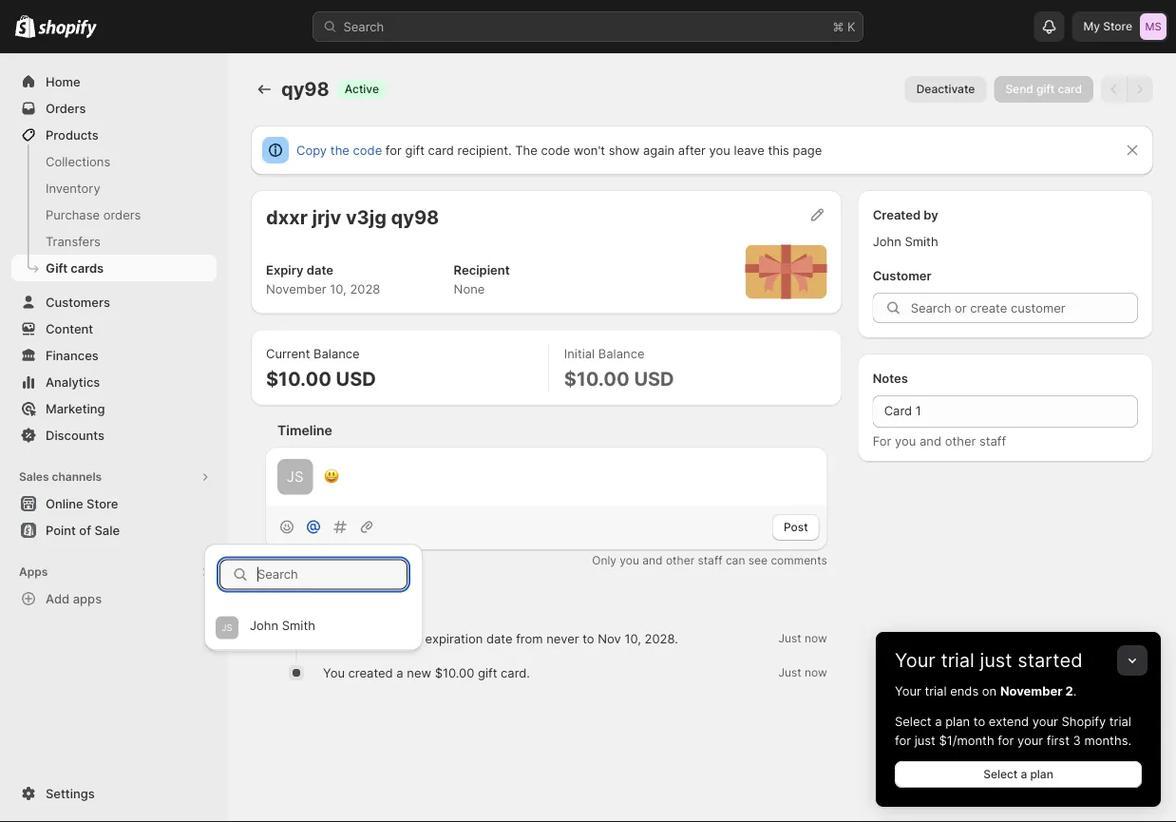 Task type: locate. For each thing, give the bounding box(es) containing it.
1 usd from the left
[[336, 367, 376, 390]]

your
[[895, 649, 936, 672], [895, 683, 922, 698]]

0 vertical spatial and
[[920, 433, 942, 448]]

for down extend
[[998, 733, 1015, 748]]

send gift card
[[1006, 82, 1083, 96]]

0 vertical spatial staff
[[980, 433, 1007, 448]]

just
[[981, 649, 1013, 672], [915, 733, 936, 748]]

1 vertical spatial plan
[[1031, 768, 1054, 781]]

you for for you and other staff
[[895, 433, 917, 448]]

other
[[945, 433, 977, 448], [666, 554, 695, 567]]

you
[[710, 143, 731, 157], [895, 433, 917, 448], [620, 554, 640, 567]]

your for your trial just started
[[895, 649, 936, 672]]

my store image
[[1141, 13, 1167, 40]]

staff left 'can'
[[698, 554, 723, 567]]

0 horizontal spatial usd
[[336, 367, 376, 390]]

balance
[[314, 346, 360, 361], [599, 346, 645, 361]]

you right the after
[[710, 143, 731, 157]]

1 horizontal spatial smith
[[905, 234, 939, 249]]

trial inside select a plan to extend your shopify trial for just $1/month for your first 3 months.
[[1110, 714, 1132, 729]]

0 horizontal spatial john
[[250, 618, 279, 633]]

inventory
[[46, 181, 100, 195]]

1 horizontal spatial select
[[984, 768, 1018, 781]]

balance inside current balance $10.00 usd
[[314, 346, 360, 361]]

created by
[[873, 207, 939, 222]]

just now
[[779, 631, 828, 645], [779, 666, 828, 679]]

a up $1/month
[[936, 714, 943, 729]]

to
[[583, 631, 595, 646], [974, 714, 986, 729]]

0 horizontal spatial code
[[353, 143, 382, 157]]

gift
[[46, 260, 68, 275]]

1 vertical spatial a
[[936, 714, 943, 729]]

0 horizontal spatial to
[[583, 631, 595, 646]]

date right expiry
[[307, 263, 334, 278]]

store inside button
[[87, 496, 118, 511]]

only you and other staff can see comments
[[592, 554, 828, 567]]

sale
[[94, 523, 120, 538]]

1 vertical spatial john
[[250, 618, 279, 633]]

for up v3jg
[[386, 143, 402, 157]]

november
[[266, 282, 327, 297], [1001, 683, 1063, 698]]

copy the code for gift card recipient. the code won't show again after you leave this page
[[297, 143, 823, 157]]

just up on
[[981, 649, 1013, 672]]

john down created
[[873, 234, 902, 249]]

the
[[515, 143, 538, 157]]

expiry date november 10, 2028
[[266, 263, 380, 297]]

$10.00 inside initial balance $10.00 usd
[[564, 367, 630, 390]]

https://cdn.shopify.com/proxy/e5c4052ae6139dfed43765a380777b00fadb81bf9206cd6a75154ed598896c04/www.gravatar.com/avatar/a923cea4d175b0cb47a6f05625149368.jpg?s=160&d=404 image
[[216, 616, 239, 639]]

0 vertical spatial your
[[1033, 714, 1059, 729]]

your trial just started element
[[876, 682, 1162, 807]]

2 you from the top
[[323, 665, 345, 680]]

1 vertical spatial and
[[643, 554, 663, 567]]

a left 'new'
[[397, 665, 404, 680]]

1 vertical spatial trial
[[925, 683, 947, 698]]

november inside expiry date november 10, 2028
[[266, 282, 327, 297]]

your inside your trial just started dropdown button
[[895, 649, 936, 672]]

0 horizontal spatial john smith
[[250, 618, 316, 633]]

😃
[[324, 469, 340, 484]]

you left the changed
[[323, 631, 345, 646]]

1 vertical spatial your
[[1018, 733, 1044, 748]]

created
[[873, 207, 921, 222]]

products
[[46, 127, 99, 142]]

select
[[895, 714, 932, 729], [984, 768, 1018, 781]]

point
[[46, 523, 76, 538]]

and right for
[[920, 433, 942, 448]]

john smith down created by
[[873, 234, 939, 249]]

0 vertical spatial november
[[266, 282, 327, 297]]

gift left card.
[[478, 665, 498, 680]]

Search text field
[[258, 559, 408, 590]]

0 horizontal spatial date
[[307, 263, 334, 278]]

2 usd from the left
[[634, 367, 675, 390]]

other down add a note text box
[[945, 433, 977, 448]]

my store
[[1084, 19, 1133, 33]]

you created a new $10.00 gift card.
[[323, 665, 530, 680]]

just left $1/month
[[915, 733, 936, 748]]

1 balance from the left
[[314, 346, 360, 361]]

0 horizontal spatial store
[[87, 496, 118, 511]]

a down select a plan to extend your shopify trial for just $1/month for your first 3 months.
[[1021, 768, 1028, 781]]

select inside select a plan to extend your shopify trial for just $1/month for your first 3 months.
[[895, 714, 932, 729]]

gift right send
[[1037, 82, 1055, 96]]

1 horizontal spatial just
[[981, 649, 1013, 672]]

usd inside initial balance $10.00 usd
[[634, 367, 675, 390]]

1 horizontal spatial and
[[920, 433, 942, 448]]

qy98 right v3jg
[[391, 205, 439, 229]]

0 vertical spatial your
[[895, 649, 936, 672]]

usd inside current balance $10.00 usd
[[336, 367, 376, 390]]

for
[[386, 143, 402, 157], [895, 733, 912, 748], [998, 733, 1015, 748]]

sales channels button
[[11, 464, 217, 491]]

1 now from the top
[[805, 631, 828, 645]]

your trial ends on november 2 .
[[895, 683, 1077, 698]]

2 horizontal spatial gift
[[1037, 82, 1055, 96]]

purchase orders
[[46, 207, 141, 222]]

1 vertical spatial store
[[87, 496, 118, 511]]

10, right nov
[[625, 631, 642, 646]]

card left previous image
[[1058, 82, 1083, 96]]

2 vertical spatial a
[[1021, 768, 1028, 781]]

2 balance from the left
[[599, 346, 645, 361]]

purchase
[[46, 207, 100, 222]]

leave
[[734, 143, 765, 157]]

1 vertical spatial gift
[[405, 143, 425, 157]]

john smith
[[873, 234, 939, 249], [250, 618, 316, 633]]

shopify image
[[15, 15, 35, 38], [38, 19, 97, 38]]

you for you changed the expiration date from never to nov 10, 2028.
[[323, 631, 345, 646]]

1 vertical spatial just
[[915, 733, 936, 748]]

never
[[547, 631, 579, 646]]

1 horizontal spatial date
[[487, 631, 513, 646]]

add apps button
[[11, 586, 217, 612]]

plan for select a plan
[[1031, 768, 1054, 781]]

settings
[[46, 786, 95, 801]]

0 horizontal spatial just
[[915, 733, 936, 748]]

1 horizontal spatial the
[[403, 631, 422, 646]]

$10.00 down initial
[[564, 367, 630, 390]]

marketing link
[[11, 395, 217, 422]]

other left 'can'
[[666, 554, 695, 567]]

0 horizontal spatial qy98
[[281, 77, 330, 101]]

trial for just
[[941, 649, 975, 672]]

select a plan
[[984, 768, 1054, 781]]

0 vertical spatial other
[[945, 433, 977, 448]]

usd for initial balance $10.00 usd
[[634, 367, 675, 390]]

store up sale in the bottom left of the page
[[87, 496, 118, 511]]

10, left 2028
[[330, 282, 347, 297]]

1 vertical spatial you
[[895, 433, 917, 448]]

0 vertical spatial just
[[981, 649, 1013, 672]]

cards
[[71, 260, 104, 275]]

smith down by
[[905, 234, 939, 249]]

0 horizontal spatial the
[[331, 143, 350, 157]]

your left first
[[1018, 733, 1044, 748]]

1 horizontal spatial balance
[[599, 346, 645, 361]]

balance inside initial balance $10.00 usd
[[599, 346, 645, 361]]

0 horizontal spatial gift
[[405, 143, 425, 157]]

0 vertical spatial you
[[323, 631, 345, 646]]

balance right initial
[[599, 346, 645, 361]]

1 vertical spatial john smith
[[250, 618, 316, 633]]

1 vertical spatial november
[[1001, 683, 1063, 698]]

0 vertical spatial now
[[805, 631, 828, 645]]

your up your trial ends on november 2 .
[[895, 649, 936, 672]]

trial left ends
[[925, 683, 947, 698]]

apps button
[[11, 559, 217, 586]]

your up first
[[1033, 714, 1059, 729]]

plan inside select a plan to extend your shopify trial for just $1/month for your first 3 months.
[[946, 714, 971, 729]]

trial inside dropdown button
[[941, 649, 975, 672]]

1 horizontal spatial staff
[[980, 433, 1007, 448]]

other for only
[[666, 554, 695, 567]]

you right only
[[620, 554, 640, 567]]

you left created
[[323, 665, 345, 680]]

0 horizontal spatial 10,
[[330, 282, 347, 297]]

1 your from the top
[[895, 649, 936, 672]]

discounts
[[46, 428, 105, 443]]

and
[[920, 433, 942, 448], [643, 554, 663, 567]]

gift inside button
[[1037, 82, 1055, 96]]

0 vertical spatial just now
[[779, 631, 828, 645]]

your left ends
[[895, 683, 922, 698]]

and right only
[[643, 554, 663, 567]]

2 vertical spatial trial
[[1110, 714, 1132, 729]]

trial up months.
[[1110, 714, 1132, 729]]

orders link
[[11, 95, 217, 122]]

send
[[1006, 82, 1034, 96]]

current
[[266, 346, 310, 361]]

won't
[[574, 143, 606, 157]]

card left recipient.
[[428, 143, 454, 157]]

apps
[[73, 591, 102, 606]]

1 horizontal spatial john
[[873, 234, 902, 249]]

1 horizontal spatial store
[[1104, 19, 1133, 33]]

to left nov
[[583, 631, 595, 646]]

$10.00 down current on the top of the page
[[266, 367, 332, 390]]

0 vertical spatial the
[[331, 143, 350, 157]]

balance right current on the top of the page
[[314, 346, 360, 361]]

1 vertical spatial date
[[487, 631, 513, 646]]

store right my
[[1104, 19, 1133, 33]]

transfers
[[46, 234, 101, 249]]

select down your trial ends on november 2 .
[[895, 714, 932, 729]]

1 vertical spatial card
[[428, 143, 454, 157]]

$10.00 down expiration at the left bottom of page
[[435, 665, 475, 680]]

$1/month
[[940, 733, 995, 748]]

0 vertical spatial plan
[[946, 714, 971, 729]]

0 horizontal spatial $10.00
[[266, 367, 332, 390]]

10, inside expiry date november 10, 2028
[[330, 282, 347, 297]]

1 vertical spatial just now
[[779, 666, 828, 679]]

code
[[353, 143, 382, 157], [541, 143, 570, 157]]

gift left recipient.
[[405, 143, 425, 157]]

1 horizontal spatial card
[[1058, 82, 1083, 96]]

0 horizontal spatial smith
[[282, 618, 316, 633]]

1 you from the top
[[323, 631, 345, 646]]

0 vertical spatial select
[[895, 714, 932, 729]]

2 horizontal spatial a
[[1021, 768, 1028, 781]]

your for your trial ends on november 2 .
[[895, 683, 922, 698]]

0 horizontal spatial staff
[[698, 554, 723, 567]]

2 horizontal spatial you
[[895, 433, 917, 448]]

dxxr jrjv v3jg qy98 button
[[266, 205, 439, 229]]

you right for
[[895, 433, 917, 448]]

a inside select a plan to extend your shopify trial for just $1/month for your first 3 months.
[[936, 714, 943, 729]]

2 just now from the top
[[779, 666, 828, 679]]

0 horizontal spatial november
[[266, 282, 327, 297]]

0 horizontal spatial plan
[[946, 714, 971, 729]]

to up $1/month
[[974, 714, 986, 729]]

your inside your trial just started element
[[895, 683, 922, 698]]

2 your from the top
[[895, 683, 922, 698]]

1 vertical spatial smith
[[282, 618, 316, 633]]

plan
[[946, 714, 971, 729], [1031, 768, 1054, 781]]

usd for current balance $10.00 usd
[[336, 367, 376, 390]]

code right the copy
[[353, 143, 382, 157]]

analytics
[[46, 375, 100, 389]]

november down started
[[1001, 683, 1063, 698]]

you for only you and other staff can see comments
[[620, 554, 640, 567]]

0 vertical spatial john smith
[[873, 234, 939, 249]]

code right the
[[541, 143, 570, 157]]

select down select a plan to extend your shopify trial for just $1/month for your first 3 months.
[[984, 768, 1018, 781]]

the up 'new'
[[403, 631, 422, 646]]

$10.00 inside current balance $10.00 usd
[[266, 367, 332, 390]]

gift cards
[[46, 260, 104, 275]]

0 vertical spatial smith
[[905, 234, 939, 249]]

plan down first
[[1031, 768, 1054, 781]]

1 horizontal spatial to
[[974, 714, 986, 729]]

1 horizontal spatial a
[[936, 714, 943, 729]]

1 vertical spatial now
[[805, 666, 828, 679]]

purchase orders link
[[11, 202, 217, 228]]

0 horizontal spatial and
[[643, 554, 663, 567]]

send gift card button
[[995, 76, 1094, 103]]

0 vertical spatial gift
[[1037, 82, 1055, 96]]

0 horizontal spatial select
[[895, 714, 932, 729]]

2 horizontal spatial $10.00
[[564, 367, 630, 390]]

0 vertical spatial trial
[[941, 649, 975, 672]]

1 horizontal spatial for
[[895, 733, 912, 748]]

you for you created a new $10.00 gift card.
[[323, 665, 345, 680]]

after
[[679, 143, 706, 157]]

2 code from the left
[[541, 143, 570, 157]]

1 vertical spatial staff
[[698, 554, 723, 567]]

collections
[[46, 154, 110, 169]]

trial up ends
[[941, 649, 975, 672]]

1 vertical spatial qy98
[[391, 205, 439, 229]]

your trial just started button
[[876, 632, 1162, 672]]

plan up $1/month
[[946, 714, 971, 729]]

1 vertical spatial to
[[974, 714, 986, 729]]

customers link
[[11, 289, 217, 316]]

staff down add a note text box
[[980, 433, 1007, 448]]

for left $1/month
[[895, 733, 912, 748]]

0 vertical spatial just
[[779, 631, 802, 645]]

john right https://cdn.shopify.com/proxy/e5c4052ae6139dfed43765a380777b00fadb81bf9206cd6a75154ed598896c04/www.gravatar.com/avatar/a923cea4d175b0cb47a6f05625149368.jpg?s=160&d=404
[[250, 618, 279, 633]]

1 horizontal spatial you
[[710, 143, 731, 157]]

1 vertical spatial you
[[323, 665, 345, 680]]

just
[[779, 631, 802, 645], [779, 666, 802, 679]]

0 vertical spatial store
[[1104, 19, 1133, 33]]

1 horizontal spatial usd
[[634, 367, 675, 390]]

0 vertical spatial john
[[873, 234, 902, 249]]

online store button
[[0, 491, 228, 517]]

date left from
[[487, 631, 513, 646]]

notes
[[873, 371, 909, 385]]

the right the copy
[[331, 143, 350, 157]]

1 vertical spatial just
[[779, 666, 802, 679]]

0 horizontal spatial balance
[[314, 346, 360, 361]]

store for online store
[[87, 496, 118, 511]]

add apps
[[46, 591, 102, 606]]

1 horizontal spatial code
[[541, 143, 570, 157]]

november down expiry
[[266, 282, 327, 297]]

0 vertical spatial card
[[1058, 82, 1083, 96]]

store
[[1104, 19, 1133, 33], [87, 496, 118, 511]]

smith down search text box
[[282, 618, 316, 633]]

1 horizontal spatial other
[[945, 433, 977, 448]]

qy98 left active
[[281, 77, 330, 101]]

john smith right https://cdn.shopify.com/proxy/e5c4052ae6139dfed43765a380777b00fadb81bf9206cd6a75154ed598896c04/www.gravatar.com/avatar/a923cea4d175b0cb47a6f05625149368.jpg?s=160&d=404
[[250, 618, 316, 633]]

1 vertical spatial other
[[666, 554, 695, 567]]

2 vertical spatial you
[[620, 554, 640, 567]]



Task type: vqa. For each thing, say whether or not it's contained in the screenshot.
Search collections text field
no



Task type: describe. For each thing, give the bounding box(es) containing it.
store for my store
[[1104, 19, 1133, 33]]

discounts link
[[11, 422, 217, 449]]

extend
[[989, 714, 1030, 729]]

Search or create customer text field
[[911, 293, 1139, 323]]

select for select a plan to extend your shopify trial for just $1/month for your first 3 months.
[[895, 714, 932, 729]]

select for select a plan
[[984, 768, 1018, 781]]

dxxr jrjv v3jg qy98
[[266, 205, 439, 229]]

customers
[[46, 295, 110, 309]]

0 horizontal spatial card
[[428, 143, 454, 157]]

just inside dropdown button
[[981, 649, 1013, 672]]

initial balance $10.00 usd
[[564, 346, 675, 390]]

a for select a plan to extend your shopify trial for just $1/month for your first 3 months.
[[936, 714, 943, 729]]

previous image
[[1106, 80, 1125, 99]]

staff for only you and other staff can see comments
[[698, 554, 723, 567]]

collections link
[[11, 148, 217, 175]]

months.
[[1085, 733, 1132, 748]]

current balance $10.00 usd
[[266, 346, 376, 390]]

recipient none
[[454, 263, 510, 297]]

select a plan to extend your shopify trial for just $1/month for your first 3 months.
[[895, 714, 1132, 748]]

for you and other staff
[[873, 433, 1007, 448]]

1 horizontal spatial shopify image
[[38, 19, 97, 38]]

to inside select a plan to extend your shopify trial for just $1/month for your first 3 months.
[[974, 714, 986, 729]]

2 just from the top
[[779, 666, 802, 679]]

point of sale button
[[0, 517, 228, 544]]

2
[[1066, 683, 1074, 698]]

online
[[46, 496, 83, 511]]

1 horizontal spatial $10.00
[[435, 665, 475, 680]]

add
[[46, 591, 70, 606]]

0 horizontal spatial shopify image
[[15, 15, 35, 38]]

november inside your trial just started element
[[1001, 683, 1063, 698]]

inventory link
[[11, 175, 217, 202]]

just inside select a plan to extend your shopify trial for just $1/month for your first 3 months.
[[915, 733, 936, 748]]

post
[[784, 521, 809, 534]]

1 horizontal spatial john smith
[[873, 234, 939, 249]]

$10.00 for current balance $10.00 usd
[[266, 367, 332, 390]]

0 vertical spatial you
[[710, 143, 731, 157]]

you changed the expiration date from never to nov 10, 2028.
[[323, 631, 678, 646]]

2 vertical spatial gift
[[478, 665, 498, 680]]

0 vertical spatial qy98
[[281, 77, 330, 101]]

card.
[[501, 665, 530, 680]]

this
[[769, 143, 790, 157]]

balance for initial balance $10.00 usd
[[599, 346, 645, 361]]

1 vertical spatial 10,
[[625, 631, 642, 646]]

orders
[[46, 101, 86, 115]]

settings link
[[11, 780, 217, 807]]

plan for select a plan to extend your shopify trial for just $1/month for your first 3 months.
[[946, 714, 971, 729]]

content
[[46, 321, 93, 336]]

⌘
[[833, 19, 844, 34]]

active
[[345, 82, 379, 96]]

2028
[[350, 282, 380, 297]]

for
[[873, 433, 892, 448]]

avatar with initials j s image
[[278, 459, 313, 495]]

my
[[1084, 19, 1101, 33]]

.
[[1074, 683, 1077, 698]]

marketing
[[46, 401, 105, 416]]

0 horizontal spatial for
[[386, 143, 402, 157]]

products link
[[11, 122, 217, 148]]

created
[[348, 665, 393, 680]]

v3jg
[[346, 205, 387, 229]]

and for only
[[643, 554, 663, 567]]

$10.00 for initial balance $10.00 usd
[[564, 367, 630, 390]]

point of sale
[[46, 523, 120, 538]]

timeline
[[278, 423, 333, 439]]

on
[[983, 683, 997, 698]]

Add a note text field
[[873, 395, 1139, 428]]

can
[[726, 554, 746, 567]]

nov
[[598, 631, 621, 646]]

finances
[[46, 348, 99, 363]]

dxxr
[[266, 205, 308, 229]]

gift cards link
[[11, 255, 217, 281]]

1 just from the top
[[779, 631, 802, 645]]

staff for for you and other staff
[[980, 433, 1007, 448]]

copy
[[297, 143, 327, 157]]

⌘ k
[[833, 19, 856, 34]]

and for for
[[920, 433, 942, 448]]

home
[[46, 74, 80, 89]]

next image
[[1131, 80, 1150, 99]]

your trial just started
[[895, 649, 1083, 672]]

apps
[[19, 565, 48, 579]]

2 now from the top
[[805, 666, 828, 679]]

Leave a comment... text field
[[324, 467, 816, 486]]

a for select a plan
[[1021, 768, 1028, 781]]

sales
[[19, 470, 49, 484]]

channels
[[52, 470, 102, 484]]

recipient
[[454, 263, 510, 278]]

1 horizontal spatial qy98
[[391, 205, 439, 229]]

1 vertical spatial the
[[403, 631, 422, 646]]

k
[[848, 19, 856, 34]]

copy the code button
[[285, 137, 394, 164]]

trial for ends
[[925, 683, 947, 698]]

transfers link
[[11, 228, 217, 255]]

1 just now from the top
[[779, 631, 828, 645]]

ends
[[951, 683, 979, 698]]

page
[[793, 143, 823, 157]]

changed
[[348, 631, 399, 646]]

see
[[749, 554, 768, 567]]

shopify
[[1062, 714, 1107, 729]]

jrjv
[[312, 205, 342, 229]]

balance for current balance $10.00 usd
[[314, 346, 360, 361]]

of
[[79, 523, 91, 538]]

online store
[[46, 496, 118, 511]]

from
[[516, 631, 543, 646]]

show
[[609, 143, 640, 157]]

other for for
[[945, 433, 977, 448]]

sales channels
[[19, 470, 102, 484]]

card inside send gift card button
[[1058, 82, 1083, 96]]

0 vertical spatial to
[[583, 631, 595, 646]]

date inside expiry date november 10, 2028
[[307, 263, 334, 278]]

point of sale link
[[11, 517, 217, 544]]

analytics link
[[11, 369, 217, 395]]

deactivate
[[917, 82, 976, 96]]

again
[[643, 143, 675, 157]]

recipient.
[[458, 143, 512, 157]]

1 code from the left
[[353, 143, 382, 157]]

customer
[[873, 268, 932, 283]]

2 horizontal spatial for
[[998, 733, 1015, 748]]

online store link
[[11, 491, 217, 517]]

2028.
[[645, 631, 678, 646]]

comments
[[771, 554, 828, 567]]

0 vertical spatial a
[[397, 665, 404, 680]]

content link
[[11, 316, 217, 342]]

finances link
[[11, 342, 217, 369]]

deactivate button
[[906, 76, 987, 103]]



